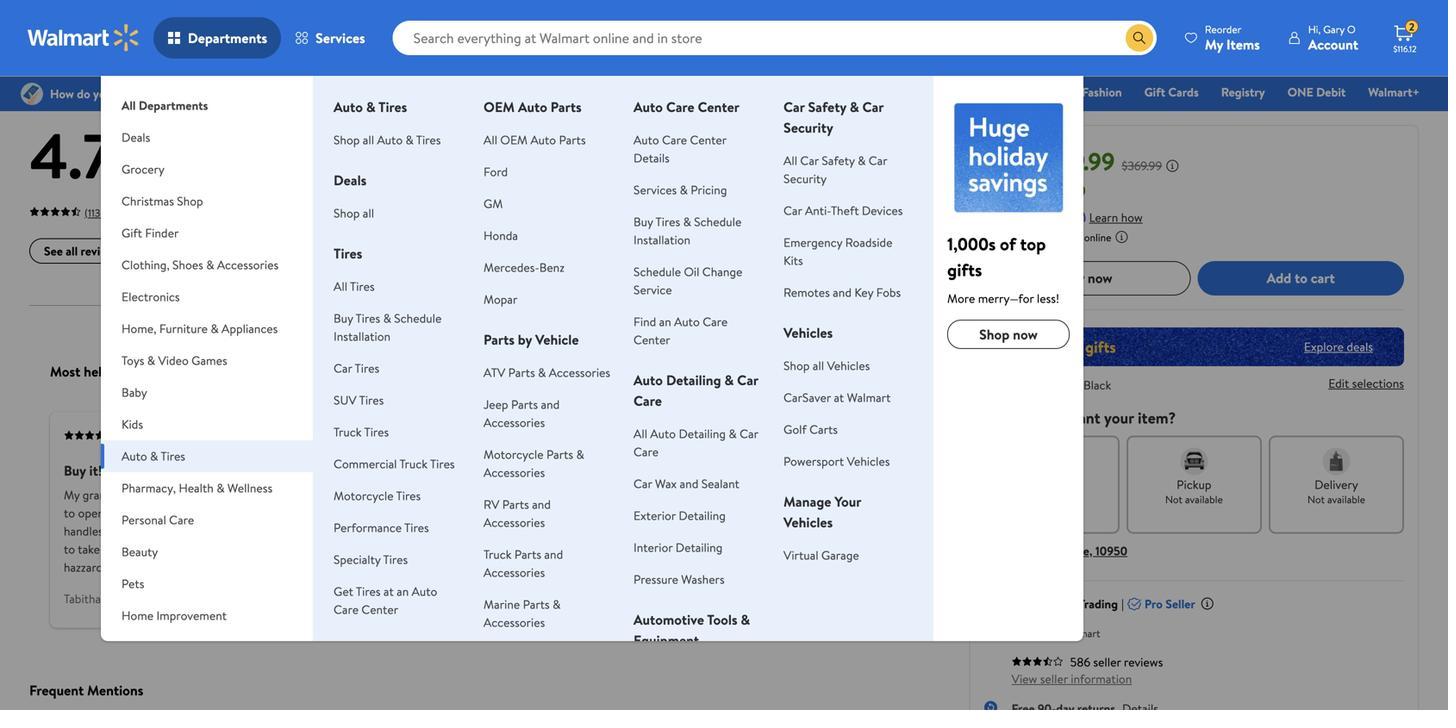 Task type: describe. For each thing, give the bounding box(es) containing it.
1 horizontal spatial so
[[715, 523, 727, 540]]

shop all auto & tires link
[[334, 131, 441, 148]]

mentions
[[87, 681, 143, 700]]

shop left electronics "link"
[[829, 84, 855, 100]]

helpful for negative
[[588, 362, 630, 381]]

auto inside auto parts & accessories
[[334, 640, 363, 659]]

1 vertical spatial oem
[[500, 131, 528, 148]]

auto inside auto care center details
[[634, 131, 659, 148]]

finder for gift finder dropdown button at left top
[[145, 225, 179, 241]]

2 product group from the left
[[722, 0, 928, 34]]

vehicles up carsaver at walmart link
[[827, 357, 870, 374]]

services for services
[[316, 28, 365, 47]]

detailing for auto
[[666, 371, 721, 390]]

care inside 'get tires at an auto care center'
[[334, 601, 359, 618]]

it inside fun truck but not well built my 2 year old absolutely loved this chevy truck! he drove every chance he had for a whole month! then the drive motor on the wheels went out and he was so disappointed.  i started researching and that seems to be a common problem with it so we decided to return.
[[808, 541, 816, 558]]

parts for truck parts and accessories
[[514, 546, 541, 563]]

& inside "dropdown button"
[[206, 256, 214, 273]]

5 stars
[[494, 125, 528, 142]]

the right then
[[775, 505, 792, 522]]

2 3+ day shipping from the left
[[496, 10, 565, 25]]

cards
[[1168, 84, 1199, 100]]

not for delivery
[[1307, 492, 1325, 507]]

we
[[369, 523, 386, 540]]

Search search field
[[393, 21, 1157, 55]]

4.7 out of 5
[[29, 112, 211, 199]]

shop down merry—for
[[979, 325, 1010, 344]]

chevy
[[749, 487, 782, 504]]

motorcycle tires
[[334, 487, 421, 504]]

learn more about strikethrough prices image
[[1165, 159, 1179, 173]]

to inside button
[[1295, 269, 1307, 287]]

shop up shop all link
[[334, 131, 360, 148]]

of right one
[[125, 541, 137, 558]]

and inside rv parts and accessories
[[532, 496, 551, 513]]

of left it.
[[329, 505, 340, 522]]

all auto detailing & car care
[[634, 425, 758, 460]]

1 horizontal spatial installation
[[634, 231, 690, 248]]

47
[[923, 201, 936, 218]]

now for shop now
[[1013, 325, 1038, 344]]

remotes
[[784, 284, 830, 301]]

than
[[186, 559, 210, 576]]

1 horizontal spatial 5
[[494, 125, 501, 142]]

security inside all car safety & car security
[[784, 170, 827, 187]]

christmas for "christmas shop" dropdown button
[[122, 193, 174, 209]]

review for most helpful negative review
[[689, 362, 728, 381]]

tires inside 'get tires at an auto care center'
[[356, 583, 381, 600]]

4
[[494, 144, 502, 161]]

more
[[947, 290, 975, 307]]

0 horizontal spatial get
[[254, 505, 272, 522]]

edit selections
[[1328, 375, 1404, 392]]

accessories for marine parts & accessories
[[484, 614, 545, 631]]

had inside fun truck but not well built my 2 year old absolutely loved this chevy truck! he drove every chance he had for a whole month! then the drive motor on the wheels went out and he was so disappointed.  i started researching and that seems to be a common problem with it so we decided to return.
[[624, 505, 643, 522]]

up to sixty percent off deals. shop now. image
[[984, 327, 1404, 366]]

christmas shop for christmas shop link
[[773, 84, 855, 100]]

all for shop all auto & tires
[[363, 131, 374, 148]]

accessories for motorcycle parts & accessories
[[484, 464, 545, 481]]

all down 'customer reviews & ratings'
[[122, 97, 136, 114]]

pets
[[122, 575, 144, 592]]

most helpful negative review
[[555, 362, 728, 381]]

truck
[[594, 461, 626, 480]]

oil
[[684, 263, 699, 280]]

parts down oem auto parts
[[559, 131, 586, 148]]

of inside the "4.7 out of 5"
[[153, 156, 172, 185]]

positive
[[129, 362, 176, 381]]

stars for 2 stars
[[504, 182, 528, 199]]

center inside 'get tires at an auto care center'
[[361, 601, 398, 618]]

open
[[78, 505, 104, 522]]

progress bar for 1 star
[[549, 208, 916, 212]]

1 vertical spatial handles
[[64, 523, 103, 540]]

center inside auto care center details
[[690, 131, 726, 148]]

performance tires
[[334, 519, 429, 536]]

by for vehicle
[[518, 330, 532, 349]]

auto inside dropdown button
[[122, 448, 147, 465]]

can't
[[227, 505, 251, 522]]

return.
[[568, 559, 604, 576]]

accessories for atv parts & accessories
[[549, 364, 610, 381]]

virtual garage link
[[784, 547, 859, 564]]

& inside marine parts & accessories
[[553, 596, 561, 613]]

ratings
[[213, 64, 276, 93]]

care inside auto care center details
[[662, 131, 687, 148]]

grocery for grocery
[[122, 161, 165, 178]]

it.
[[343, 505, 353, 522]]

this
[[727, 487, 746, 504]]

0 horizontal spatial grandson
[[83, 487, 131, 504]]

shop up all tires 'link'
[[334, 205, 360, 222]]

arrives
[[1020, 492, 1052, 507]]

powersport vehicles link
[[784, 453, 890, 470]]

dec
[[1054, 492, 1072, 507]]

3.4249 stars out of 5, based on 586 seller reviews element
[[1012, 656, 1063, 666]]

remotes and key fobs link
[[784, 284, 901, 301]]

toys & video games
[[122, 352, 227, 369]]

1 verified purchase from the left
[[122, 428, 201, 443]]

buy inside buy it!!!! my grandson loves it!!!! the only thing wrong with it is the handles to open the door. my grandson can't get in and out of it. they handles are hard to see and they are insane awkward place. we had to take one of the windows off so he could get in it duke's of hazzard style! lol other than that it runs great and look!!!!!
[[64, 461, 86, 480]]

1 vertical spatial departments
[[139, 97, 208, 114]]

monroe, 10950 button
[[1048, 542, 1127, 559]]

monroe,
[[1048, 542, 1092, 559]]

0 horizontal spatial in
[[275, 505, 284, 522]]

1
[[494, 201, 498, 218]]

truck tires
[[334, 424, 389, 440]]

parts by vehicle
[[484, 330, 579, 349]]

customer reviews & ratings
[[29, 64, 276, 93]]

add to cart button
[[1197, 261, 1404, 295]]

he
[[819, 487, 834, 504]]

all for car
[[784, 152, 797, 169]]

2 shipping from the left
[[528, 10, 565, 25]]

care inside find an auto care center
[[703, 313, 728, 330]]

2 horizontal spatial schedule
[[694, 213, 742, 230]]

beauty button
[[101, 536, 313, 568]]

safety inside all car safety & car security
[[822, 152, 855, 169]]

accessories for jeep parts and accessories
[[484, 414, 545, 431]]

2 for 2 stars
[[494, 182, 501, 199]]

most for most helpful positive review
[[50, 362, 80, 381]]

baby
[[122, 384, 147, 401]]

walmart+
[[1368, 84, 1420, 100]]

merry—for
[[978, 290, 1034, 307]]

1 3+ day shipping from the left
[[266, 10, 335, 25]]

that inside fun truck but not well built my 2 year old absolutely loved this chevy truck! he drove every chance he had for a whole month! then the drive motor on the wheels went out and he was so disappointed.  i started researching and that seems to be a common problem with it so we decided to return.
[[590, 541, 611, 558]]

auto & tires image
[[947, 97, 1070, 219]]

get
[[334, 583, 353, 600]]

disappointed.
[[730, 523, 799, 540]]

it left runs
[[236, 559, 244, 576]]

truck for parts by vehicle
[[484, 546, 512, 563]]

1 shipping from the left
[[298, 10, 335, 25]]

whole
[[672, 505, 703, 522]]

the right on
[[875, 505, 893, 522]]

1 horizontal spatial in
[[308, 541, 317, 558]]

1 are from the left
[[106, 523, 123, 540]]

now $189.99
[[984, 144, 1115, 178]]

grocery & essentials
[[562, 84, 670, 100]]

the up lol
[[139, 541, 157, 558]]

shop all link
[[334, 205, 374, 222]]

personal
[[122, 512, 166, 528]]

devices
[[862, 202, 903, 219]]

with inside fun truck but not well built my 2 year old absolutely loved this chevy truck! he drove every chance he had for a whole month! then the drive motor on the wheels went out and he was so disappointed.  i started researching and that seems to be a common problem with it so we decided to return.
[[783, 541, 806, 558]]

he inside buy it!!!! my grandson loves it!!!! the only thing wrong with it is the handles to open the door. my grandson can't get in and out of it. they handles are hard to see and they are insane awkward place. we had to take one of the windows off so he could get in it duke's of hazzard style! lol other than that it runs great and look!!!!!
[[240, 541, 253, 558]]

they
[[208, 523, 231, 540]]

marine parts & accessories link
[[484, 596, 561, 631]]

to down researching
[[895, 541, 906, 558]]

jeep parts and accessories link
[[484, 396, 560, 431]]

to left see
[[151, 523, 163, 540]]

1 horizontal spatial auto & tires
[[334, 97, 407, 116]]

auto inside 'get tires at an auto care center'
[[412, 583, 437, 600]]

now for buy now
[[1088, 269, 1112, 287]]

to left take
[[64, 541, 75, 558]]

& inside car safety & car security
[[850, 97, 859, 116]]

0 vertical spatial at
[[834, 389, 844, 406]]

home, furniture & appliances
[[122, 320, 278, 337]]

rongtrading
[[1052, 595, 1118, 612]]

accessories for auto parts & accessories
[[334, 661, 404, 680]]

and up awkward
[[287, 505, 306, 522]]

& inside all car safety & car security
[[858, 152, 866, 169]]

2 purchase from the left
[[665, 428, 706, 443]]

car inside auto detailing & car care
[[737, 371, 758, 390]]

most for most helpful negative review
[[555, 362, 585, 381]]

0 vertical spatial he
[[608, 505, 621, 522]]

1 horizontal spatial buy tires & schedule installation link
[[634, 213, 742, 248]]

review for most helpful positive review
[[180, 362, 219, 381]]

jeep
[[484, 396, 508, 413]]

security inside car safety & car security
[[784, 118, 833, 137]]

2 day from the left
[[510, 10, 525, 25]]

pro seller
[[1145, 595, 1195, 612]]

accessories for rv parts and accessories
[[484, 514, 545, 531]]

it down awkward
[[320, 541, 327, 558]]

all for oem
[[484, 131, 497, 148]]

awkward
[[289, 523, 334, 540]]

0 vertical spatial with
[[1025, 209, 1048, 226]]

the right is in the left bottom of the page
[[345, 487, 362, 504]]

all for shop all
[[363, 205, 374, 222]]

walmart+ link
[[1360, 83, 1427, 101]]

1 horizontal spatial handles
[[365, 487, 405, 504]]

services button
[[281, 17, 379, 59]]

0 horizontal spatial buy tires & schedule installation link
[[334, 310, 442, 345]]

1 horizontal spatial deals
[[334, 171, 367, 190]]

fobs
[[876, 284, 901, 301]]

an inside 'get tires at an auto care center'
[[397, 583, 409, 600]]

pharmacy, health & wellness
[[122, 480, 272, 496]]

had inside buy it!!!! my grandson loves it!!!! the only thing wrong with it is the handles to open the door. my grandson can't get in and out of it. they handles are hard to see and they are insane awkward place. we had to take one of the windows off so he could get in it duke's of hazzard style! lol other than that it runs great and look!!!!!
[[389, 523, 408, 540]]

0 horizontal spatial installation
[[334, 328, 391, 345]]

reviews for 586 seller reviews
[[1124, 654, 1163, 670]]

deals link
[[503, 83, 548, 101]]

auto & tires inside dropdown button
[[122, 448, 185, 465]]

0 horizontal spatial buy tires & schedule installation
[[334, 310, 442, 345]]

1 purchase from the left
[[161, 428, 201, 443]]

o
[[1347, 22, 1356, 37]]

care up auto care center details link at the top of page
[[666, 97, 694, 116]]

2 inside fun truck but not well built my 2 year old absolutely loved this chevy truck! he drove every chance he had for a whole month! then the drive motor on the wheels went out and he was so disappointed.  i started researching and that seems to be a common problem with it so we decided to return.
[[587, 487, 594, 504]]

performance tires link
[[334, 519, 429, 536]]

and right "wax"
[[680, 475, 698, 492]]

automotive tools & equipment
[[634, 610, 750, 650]]

2 vertical spatial schedule
[[394, 310, 442, 327]]

toy shop
[[958, 84, 1005, 100]]

pharmacy,
[[122, 480, 176, 496]]

the
[[187, 487, 206, 504]]

my inside reorder my items
[[1205, 35, 1223, 54]]

parts up atv
[[484, 330, 514, 349]]

shop up carsaver
[[784, 357, 810, 374]]

seller for view
[[1040, 670, 1068, 687]]

& inside dropdown button
[[211, 320, 219, 337]]

vehicles up shop all vehicles
[[784, 323, 833, 342]]

emergency
[[784, 234, 842, 251]]

patio
[[122, 639, 148, 656]]

fun
[[568, 461, 591, 480]]

& inside automotive tools & equipment
[[741, 610, 750, 629]]

my up see
[[157, 505, 173, 522]]

monroe, 10950
[[1048, 542, 1127, 559]]

to left 'be'
[[649, 541, 661, 558]]

& inside auto parts & accessories
[[400, 640, 410, 659]]

off
[[207, 541, 223, 558]]

out inside fun truck but not well built my 2 year old absolutely loved this chevy truck! he drove every chance he had for a whole month! then the drive motor on the wheels went out and he was so disappointed.  i started researching and that seems to be a common problem with it so we decided to return.
[[635, 523, 653, 540]]

1 vertical spatial get
[[287, 541, 305, 558]]

& inside auto detailing & car care
[[724, 371, 734, 390]]

golf carts link
[[784, 421, 838, 438]]

black
[[1083, 376, 1111, 393]]

buy down services & pricing link
[[634, 213, 653, 230]]

of down we
[[365, 541, 376, 558]]

an inside find an auto care center
[[659, 313, 671, 330]]

schedule inside schedule oil change service
[[634, 263, 681, 280]]

21 inside button
[[1075, 492, 1084, 507]]

legal information image
[[1115, 230, 1129, 244]]

information
[[1071, 670, 1132, 687]]

0 horizontal spatial a
[[188, 243, 194, 259]]

detailing for exterior
[[679, 507, 726, 524]]

2 are from the left
[[234, 523, 250, 540]]

insane
[[253, 523, 286, 540]]

specialty
[[334, 551, 381, 568]]

home improvement button
[[101, 600, 313, 632]]

Walmart Site-Wide search field
[[393, 21, 1157, 55]]

all for see all reviews
[[66, 243, 78, 259]]

the right open
[[107, 505, 124, 522]]

stars for 5 stars
[[504, 125, 528, 142]]

buy now button
[[984, 261, 1191, 295]]

progress bar for 3 stars
[[549, 170, 916, 173]]

safety inside car safety & car security
[[808, 97, 846, 116]]

deals for deals dropdown button
[[122, 129, 150, 146]]

gm link
[[484, 195, 503, 212]]

benz
[[539, 259, 565, 276]]

we
[[833, 541, 848, 558]]

virtual
[[784, 547, 818, 564]]

2 verified from the left
[[627, 428, 663, 443]]

0 horizontal spatial 5
[[177, 112, 211, 199]]

parts right "deals" link
[[551, 97, 582, 116]]

1 vertical spatial grandson
[[175, 505, 224, 522]]

find an auto care center
[[634, 313, 728, 348]]

by for walmart
[[1050, 626, 1060, 641]]

price
[[984, 230, 1007, 245]]

how do you want your item?
[[984, 407, 1176, 429]]



Task type: vqa. For each thing, say whether or not it's contained in the screenshot.
"Sponsored"
no



Task type: locate. For each thing, give the bounding box(es) containing it.
3 progress bar from the top
[[549, 170, 916, 173]]

home improvement
[[122, 607, 227, 624]]

day
[[280, 10, 296, 25], [510, 10, 525, 25]]

out inside the "4.7 out of 5"
[[118, 156, 148, 185]]

parts for auto parts & accessories
[[366, 640, 397, 659]]

baby button
[[101, 377, 313, 409]]

product group
[[33, 0, 238, 34], [722, 0, 928, 34]]

1 helpful from the left
[[84, 362, 126, 381]]

finder down walmart site-wide search field
[[716, 84, 750, 100]]

services & pricing
[[634, 181, 727, 198]]

0 vertical spatial deals
[[511, 84, 540, 100]]

kids
[[122, 416, 143, 433]]

exterior detailing link
[[634, 507, 726, 524]]

reviews for see all reviews
[[81, 243, 120, 259]]

1 horizontal spatial now
[[1088, 269, 1112, 287]]

21 up 47
[[925, 182, 935, 199]]

0 horizontal spatial 21
[[925, 182, 935, 199]]

christmas for christmas shop link
[[773, 84, 826, 100]]

a right 'be'
[[679, 541, 685, 558]]

parts for jeep parts and accessories
[[511, 396, 538, 413]]

0 horizontal spatial product group
[[33, 0, 238, 34]]

1 vertical spatial a
[[664, 505, 670, 522]]

gift finder inside dropdown button
[[122, 225, 179, 241]]

and right great
[[303, 559, 321, 576]]

3+ up "deals" link
[[496, 10, 508, 25]]

$18/mo with
[[984, 209, 1048, 226]]

key
[[854, 284, 873, 301]]

exterior detailing
[[634, 507, 726, 524]]

1 vertical spatial motorcycle
[[334, 487, 394, 504]]

home inside dropdown button
[[122, 607, 154, 624]]

parts down rv parts and accessories
[[514, 546, 541, 563]]

security up anti-
[[784, 170, 827, 187]]

1 horizontal spatial by
[[1050, 626, 1060, 641]]

5 progress bar from the top
[[549, 208, 916, 212]]

stars for 3 stars
[[504, 163, 528, 180]]

1 horizontal spatial available
[[1327, 492, 1365, 507]]

helpful up baby
[[84, 362, 126, 381]]

not inside pickup not available
[[1165, 492, 1183, 507]]

vehicles up 'every'
[[847, 453, 890, 470]]

0 horizontal spatial finder
[[145, 225, 179, 241]]

$189.99
[[1038, 144, 1115, 178]]

to left open
[[64, 505, 75, 522]]

2 vertical spatial deals
[[334, 171, 367, 190]]

care down "the"
[[169, 512, 194, 528]]

gift for "gift finder" link
[[692, 84, 713, 100]]

hard
[[125, 523, 149, 540]]

deals for "deals" link
[[511, 84, 540, 100]]

see
[[44, 243, 63, 259]]

kits
[[784, 252, 803, 269]]

parts inside jeep parts and accessories
[[511, 396, 538, 413]]

motor
[[824, 505, 856, 522]]

parts for rv parts and accessories
[[502, 496, 529, 513]]

accessories down gift finder dropdown button at left top
[[217, 256, 279, 273]]

center down specialty tires link
[[361, 601, 398, 618]]

parts inside rv parts and accessories
[[502, 496, 529, 513]]

fashion link
[[1074, 83, 1130, 101]]

1 horizontal spatial services
[[634, 181, 677, 198]]

purchase right kids
[[161, 428, 201, 443]]

tabitha
[[64, 591, 101, 607]]

1 verified from the left
[[122, 428, 158, 443]]

parts right jeep
[[511, 396, 538, 413]]

motorcycle for motorcycle parts & accessories
[[484, 446, 544, 463]]

that down the off
[[212, 559, 234, 576]]

gift for gift finder dropdown button at left top
[[122, 225, 142, 241]]

wax
[[655, 475, 677, 492]]

0 vertical spatial christmas shop
[[773, 84, 855, 100]]

0 vertical spatial buy tires & schedule installation
[[634, 213, 742, 248]]

now inside the buy now button
[[1088, 269, 1112, 287]]

finder for "gift finder" link
[[716, 84, 750, 100]]

at right carsaver
[[834, 389, 844, 406]]

walmart image
[[28, 24, 140, 52]]

fashion
[[1082, 84, 1122, 100]]

0 horizontal spatial most
[[50, 362, 80, 381]]

progress bar
[[549, 132, 916, 135], [549, 151, 916, 154], [549, 170, 916, 173], [549, 189, 916, 192], [549, 208, 916, 212]]

intent image for delivery image
[[1323, 448, 1350, 475]]

carsaver at walmart link
[[784, 389, 891, 406]]

services & pricing link
[[634, 181, 727, 198]]

0 horizontal spatial grocery
[[122, 161, 165, 178]]

all departments link
[[101, 76, 313, 122]]

1 vertical spatial that
[[212, 559, 234, 576]]

1 vertical spatial grocery
[[122, 161, 165, 178]]

1 horizontal spatial 2
[[587, 487, 594, 504]]

0 vertical spatial gift finder
[[692, 84, 750, 100]]

0 horizontal spatial gift
[[122, 225, 142, 241]]

2 left year
[[587, 487, 594, 504]]

of inside 1,000s of top gifts more merry—for less!
[[1000, 232, 1016, 256]]

1 horizontal spatial verified purchase
[[627, 428, 706, 443]]

available for delivery
[[1327, 492, 1365, 507]]

motorcycle for motorcycle tires
[[334, 487, 394, 504]]

shop down grocery dropdown button
[[177, 193, 203, 209]]

clothing,
[[122, 256, 170, 273]]

& inside all auto detailing & car care
[[729, 425, 737, 442]]

auto care center details
[[634, 131, 726, 166]]

0 vertical spatial 2
[[1409, 20, 1415, 34]]

1 horizontal spatial at
[[834, 389, 844, 406]]

so left we
[[819, 541, 830, 558]]

toy shop link
[[951, 83, 1013, 101]]

had right we
[[389, 523, 408, 540]]

all inside all car safety & car security
[[784, 152, 797, 169]]

parts for motorcycle parts & accessories
[[546, 446, 573, 463]]

could
[[256, 541, 284, 558]]

not inside delivery not available
[[1307, 492, 1325, 507]]

0 horizontal spatial 3+ day shipping
[[266, 10, 335, 25]]

1 vertical spatial installation
[[334, 328, 391, 345]]

gift finder for "gift finder" link
[[692, 84, 750, 100]]

parts right marine
[[523, 596, 550, 613]]

gift inside "gift cards" link
[[1144, 84, 1165, 100]]

2 helpful from the left
[[588, 362, 630, 381]]

exterior
[[634, 507, 676, 524]]

safety up all car safety & car security link
[[808, 97, 846, 116]]

do
[[1019, 407, 1036, 429]]

change
[[702, 263, 742, 280]]

available inside delivery not available
[[1327, 492, 1365, 507]]

auto inside auto detailing & car care
[[634, 371, 663, 390]]

1 security from the top
[[784, 118, 833, 137]]

0 horizontal spatial day
[[280, 10, 296, 25]]

detailing inside auto detailing & car care
[[666, 371, 721, 390]]

shop right toy
[[979, 84, 1005, 100]]

but
[[629, 461, 650, 480]]

garage
[[821, 547, 859, 564]]

a right for
[[664, 505, 670, 522]]

parts left truck
[[546, 446, 573, 463]]

vehicles inside manage your vehicles
[[784, 513, 833, 532]]

product group up 'customer reviews & ratings'
[[33, 0, 238, 34]]

truck inside truck parts and accessories
[[484, 546, 512, 563]]

by left vehicle at the left top
[[518, 330, 532, 349]]

parts inside 'motorcycle parts & accessories'
[[546, 446, 573, 463]]

it down started
[[808, 541, 816, 558]]

and up return.
[[568, 541, 587, 558]]

gift inside "gift finder" link
[[692, 84, 713, 100]]

1 horizontal spatial seller
[[1093, 654, 1121, 670]]

0 vertical spatial it!!!!
[[89, 461, 114, 480]]

edit
[[1328, 375, 1349, 392]]

detailing for interior
[[676, 539, 723, 556]]

1 3+ from the left
[[266, 10, 278, 25]]

auto inside find an auto care center
[[674, 313, 700, 330]]

helpful for positive
[[84, 362, 126, 381]]

walmart for fulfilled by walmart
[[1063, 626, 1100, 641]]

all for auto
[[634, 425, 647, 442]]

auto inside all auto detailing & car care
[[650, 425, 676, 442]]

walmart down shop all vehicles
[[847, 389, 891, 406]]

1 horizontal spatial an
[[659, 313, 671, 330]]

hi,
[[1308, 22, 1321, 37]]

and up 'be'
[[656, 523, 675, 540]]

old
[[622, 487, 638, 504]]

you
[[1039, 407, 1064, 429]]

with inside buy it!!!! my grandson loves it!!!! the only thing wrong with it is the handles to open the door. my grandson can't get in and out of it. they handles are hard to see and they are insane awkward place. we had to take one of the windows off so he could get in it duke's of hazzard style! lol other than that it runs great and look!!!!!
[[299, 487, 321, 504]]

seller right 586
[[1093, 654, 1121, 670]]

and inside truck parts and accessories
[[544, 546, 563, 563]]

0 vertical spatial an
[[659, 313, 671, 330]]

0 vertical spatial reviews
[[122, 64, 190, 93]]

beauty
[[122, 543, 158, 560]]

1 horizontal spatial christmas
[[773, 84, 826, 100]]

care down "most helpful negative review"
[[634, 391, 662, 410]]

gift for "gift cards" link
[[1144, 84, 1165, 100]]

it!!!! left "the"
[[163, 487, 184, 504]]

in
[[275, 505, 284, 522], [308, 541, 317, 558]]

all inside all auto detailing & car care
[[634, 425, 647, 442]]

at inside 'get tires at an auto care center'
[[383, 583, 394, 600]]

theft
[[831, 202, 859, 219]]

installation up car tires link
[[334, 328, 391, 345]]

search icon image
[[1132, 31, 1146, 45]]

not down the intent image for pickup
[[1165, 492, 1183, 507]]

my up open
[[64, 487, 80, 504]]

21
[[925, 182, 935, 199], [1075, 492, 1084, 507]]

2 vertical spatial 2
[[587, 487, 594, 504]]

1 vertical spatial safety
[[822, 152, 855, 169]]

walmart for carsaver at walmart
[[847, 389, 891, 406]]

purchase up well
[[665, 428, 706, 443]]

2 horizontal spatial out
[[635, 523, 653, 540]]

1 horizontal spatial get
[[287, 541, 305, 558]]

departments button
[[153, 17, 281, 59]]

care inside all auto detailing & car care
[[634, 443, 659, 460]]

only
[[209, 487, 231, 504]]

detailing inside all auto detailing & car care
[[679, 425, 726, 442]]

in down awkward
[[308, 541, 317, 558]]

electronics for electronics "link"
[[878, 84, 936, 100]]

christmas shop inside christmas shop link
[[773, 84, 855, 100]]

electronics for electronics dropdown button at left top
[[122, 288, 180, 305]]

0 horizontal spatial handles
[[64, 523, 103, 540]]

1 horizontal spatial not
[[1307, 492, 1325, 507]]

care down get
[[334, 601, 359, 618]]

items
[[1226, 35, 1260, 54]]

and right see
[[186, 523, 205, 540]]

specialty tires link
[[334, 551, 408, 568]]

christmas
[[773, 84, 826, 100], [122, 193, 174, 209]]

1 vertical spatial finder
[[145, 225, 179, 241]]

0 horizontal spatial 3+
[[266, 10, 278, 25]]

verified up but
[[627, 428, 663, 443]]

1 vertical spatial auto & tires
[[122, 448, 185, 465]]

truck for tires
[[334, 424, 362, 440]]

intent image for pickup image
[[1180, 448, 1208, 475]]

1 horizontal spatial grandson
[[175, 505, 224, 522]]

2 most from the left
[[555, 362, 585, 381]]

0 vertical spatial auto & tires
[[334, 97, 407, 116]]

gift down reviews)
[[122, 225, 142, 241]]

progress bar for 2 stars
[[549, 189, 916, 192]]

1 vertical spatial truck
[[399, 456, 428, 472]]

available for pickup
[[1185, 492, 1223, 507]]

truck down rv parts and accessories
[[484, 546, 512, 563]]

the
[[345, 487, 362, 504], [107, 505, 124, 522], [775, 505, 792, 522], [875, 505, 893, 522], [139, 541, 157, 558]]

care inside dropdown button
[[169, 512, 194, 528]]

and inside jeep parts and accessories
[[541, 396, 560, 413]]

accessories inside "dropdown button"
[[217, 256, 279, 273]]

(1136 reviews) link
[[29, 202, 145, 221]]

2 down ford
[[494, 182, 501, 199]]

0 vertical spatial oem
[[484, 97, 515, 116]]

1 vertical spatial electronics
[[122, 288, 180, 305]]

reorder
[[1205, 22, 1241, 37]]

1 horizontal spatial 3+ day shipping
[[496, 10, 565, 25]]

1 horizontal spatial buy tires & schedule installation
[[634, 213, 742, 248]]

0 vertical spatial 21
[[925, 182, 935, 199]]

1 horizontal spatial truck
[[399, 456, 428, 472]]

emergency roadside kits link
[[784, 234, 892, 269]]

truck down suv
[[334, 424, 362, 440]]

see all reviews link
[[29, 238, 134, 264]]

all right see
[[66, 243, 78, 259]]

care up but
[[634, 443, 659, 460]]

motorcycle parts & accessories link
[[484, 446, 584, 481]]

accessories inside truck parts and accessories
[[484, 564, 545, 581]]

with down i
[[783, 541, 806, 558]]

rv parts and accessories
[[484, 496, 551, 531]]

gift right essentials
[[692, 84, 713, 100]]

affirm image
[[1051, 208, 1086, 222]]

style!
[[106, 559, 134, 576]]

2 horizontal spatial so
[[819, 541, 830, 558]]

departments down 'customer reviews & ratings'
[[139, 97, 208, 114]]

researching
[[848, 523, 909, 540]]

auto detailing & car care
[[634, 371, 758, 410]]

not for pickup
[[1165, 492, 1183, 507]]

seller
[[1093, 654, 1121, 670], [1040, 670, 1068, 687]]

1 vertical spatial it!!!!
[[163, 487, 184, 504]]

accessories up marine
[[484, 564, 545, 581]]

1 horizontal spatial christmas shop
[[773, 84, 855, 100]]

christmas shop for "christmas shop" dropdown button
[[122, 193, 203, 209]]

0 horizontal spatial not
[[1165, 492, 1183, 507]]

0 vertical spatial buy tires & schedule installation link
[[634, 213, 742, 248]]

grocery inside dropdown button
[[122, 161, 165, 178]]

car inside all auto detailing & car care
[[740, 425, 758, 442]]

0 horizontal spatial home
[[122, 607, 154, 624]]

grandson up open
[[83, 487, 131, 504]]

are
[[106, 523, 123, 540], [234, 523, 250, 540]]

christmas shop
[[773, 84, 855, 100], [122, 193, 203, 209]]

grocery up reviews)
[[122, 161, 165, 178]]

1 vertical spatial walmart
[[1063, 626, 1100, 641]]

1 horizontal spatial it!!!!
[[163, 487, 184, 504]]

grocery right "deals" link
[[562, 84, 604, 100]]

oem auto parts
[[484, 97, 582, 116]]

0 horizontal spatial out
[[118, 156, 148, 185]]

star
[[501, 201, 521, 218]]

all
[[363, 131, 374, 148], [363, 205, 374, 222], [66, 243, 78, 259], [813, 357, 824, 374]]

0 vertical spatial grandson
[[83, 487, 131, 504]]

0 horizontal spatial are
[[106, 523, 123, 540]]

most down vehicle at the left top
[[555, 362, 585, 381]]

pricing
[[691, 181, 727, 198]]

all for shop all vehicles
[[813, 357, 824, 374]]

0 horizontal spatial electronics
[[122, 288, 180, 305]]

one
[[1287, 84, 1313, 100]]

christmas shop inside "christmas shop" dropdown button
[[122, 193, 203, 209]]

0 horizontal spatial he
[[240, 541, 253, 558]]

truck tires link
[[334, 424, 389, 440]]

gift inside gift finder dropdown button
[[122, 225, 142, 241]]

an
[[659, 313, 671, 330], [397, 583, 409, 600]]

tires inside dropdown button
[[161, 448, 185, 465]]

deals up 5 stars
[[511, 84, 540, 100]]

2 security from the top
[[784, 170, 827, 187]]

0 vertical spatial motorcycle
[[484, 446, 544, 463]]

1 vertical spatial in
[[308, 541, 317, 558]]

progress bar for 5 stars
[[549, 132, 916, 135]]

accessories for truck parts and accessories
[[484, 564, 545, 581]]

so inside buy it!!!! my grandson loves it!!!! the only thing wrong with it is the handles to open the door. my grandson can't get in and out of it. they handles are hard to see and they are insane awkward place. we had to take one of the windows off so he could get in it duke's of hazzard style! lol other than that it runs great and look!!!!!
[[225, 541, 237, 558]]

details
[[634, 150, 670, 166]]

0 vertical spatial now
[[1088, 269, 1112, 287]]

finder inside dropdown button
[[145, 225, 179, 241]]

2 horizontal spatial with
[[1025, 209, 1048, 226]]

and left return.
[[544, 546, 563, 563]]

had down old
[[624, 505, 643, 522]]

services for services & pricing
[[634, 181, 677, 198]]

all down car safety & car security
[[784, 152, 797, 169]]

view seller information link
[[1012, 670, 1132, 687]]

(1136
[[84, 206, 106, 220]]

and down the atv parts & accessories
[[541, 396, 560, 413]]

1 available from the left
[[1185, 492, 1223, 507]]

parts inside marine parts & accessories
[[523, 596, 550, 613]]

0 horizontal spatial verified
[[122, 428, 158, 443]]

accessories up "rv"
[[484, 464, 545, 481]]

2 verified purchase from the left
[[627, 428, 706, 443]]

of left top
[[1000, 232, 1016, 256]]

all auto detailing & car care link
[[634, 425, 758, 460]]

1 day from the left
[[280, 10, 296, 25]]

walmart up 586
[[1063, 626, 1100, 641]]

1 vertical spatial now
[[1013, 325, 1038, 344]]

0 horizontal spatial gift finder
[[122, 225, 179, 241]]

shop inside dropdown button
[[177, 193, 203, 209]]

1 horizontal spatial product group
[[722, 0, 928, 34]]

gift left cards
[[1144, 84, 1165, 100]]

2 progress bar from the top
[[549, 151, 916, 154]]

all down the shop all
[[334, 278, 347, 295]]

it left is in the left bottom of the page
[[324, 487, 332, 504]]

3+
[[266, 10, 278, 25], [496, 10, 508, 25]]

1 not from the left
[[1165, 492, 1183, 507]]

& inside 'dropdown button'
[[147, 352, 155, 369]]

he up went
[[608, 505, 621, 522]]

gift finder button
[[101, 217, 313, 249]]

parts inside auto parts & accessories
[[366, 640, 397, 659]]

pets button
[[101, 568, 313, 600]]

accessories down marine
[[484, 614, 545, 631]]

buy inside button
[[1062, 269, 1084, 287]]

2 3+ from the left
[[496, 10, 508, 25]]

grandson down "the"
[[175, 505, 224, 522]]

1 product group from the left
[[33, 0, 238, 34]]

parts for atv parts & accessories
[[508, 364, 535, 381]]

out inside buy it!!!! my grandson loves it!!!! the only thing wrong with it is the handles to open the door. my grandson can't get in and out of it. they handles are hard to see and they are insane awkward place. we had to take one of the windows off so he could get in it duke's of hazzard style! lol other than that it runs great and look!!!!!
[[309, 505, 326, 522]]

2 vertical spatial a
[[679, 541, 685, 558]]

grocery for grocery & essentials
[[562, 84, 604, 100]]

personal care button
[[101, 504, 313, 536]]

home up patio
[[122, 607, 154, 624]]

finder up write
[[145, 225, 179, 241]]

christmas shop up write
[[122, 193, 203, 209]]

and left key
[[833, 284, 852, 301]]

accessories inside marine parts & accessories
[[484, 614, 545, 631]]

care inside auto detailing & car care
[[634, 391, 662, 410]]

handles up take
[[64, 523, 103, 540]]

2 horizontal spatial he
[[678, 523, 690, 540]]

home for home improvement
[[122, 607, 154, 624]]

seller for 586
[[1093, 654, 1121, 670]]

online
[[1084, 230, 1111, 245]]

not
[[1165, 492, 1183, 507], [1307, 492, 1325, 507]]

parts down 'get tires at an auto care center'
[[366, 640, 397, 659]]

cart
[[1311, 269, 1335, 287]]

& inside 'motorcycle parts & accessories'
[[576, 446, 584, 463]]

2 available from the left
[[1327, 492, 1365, 507]]

0 horizontal spatial had
[[389, 523, 408, 540]]

0 horizontal spatial auto & tires
[[122, 448, 185, 465]]

walmart
[[847, 389, 891, 406], [1063, 626, 1100, 641]]

add
[[1267, 269, 1291, 287]]

pharmacy, health & wellness button
[[101, 472, 313, 504]]

in down the wrong
[[275, 505, 284, 522]]

1 vertical spatial by
[[1050, 626, 1060, 641]]

accessories for clothing, shoes & accessories
[[217, 256, 279, 273]]

1 progress bar from the top
[[549, 132, 916, 135]]

1 horizontal spatial he
[[608, 505, 621, 522]]

grocery button
[[101, 153, 313, 185]]

0 vertical spatial safety
[[808, 97, 846, 116]]

center down 'find'
[[634, 331, 670, 348]]

seems
[[614, 541, 647, 558]]

departments inside 'popup button'
[[188, 28, 267, 47]]

center up auto care center details link at the top of page
[[698, 97, 739, 116]]

2 vertical spatial with
[[783, 541, 806, 558]]

1 vertical spatial an
[[397, 583, 409, 600]]

1 horizontal spatial day
[[510, 10, 525, 25]]

carsaver
[[784, 389, 831, 406]]

1 vertical spatial buy tires & schedule installation link
[[334, 310, 442, 345]]

2 vertical spatial out
[[635, 523, 653, 540]]

0 vertical spatial had
[[624, 505, 643, 522]]

shop now
[[979, 325, 1038, 344]]

1 horizontal spatial are
[[234, 523, 250, 540]]

purchased
[[1036, 230, 1082, 245]]

2 vertical spatial reviews
[[1124, 654, 1163, 670]]

grandson
[[83, 487, 131, 504], [175, 505, 224, 522]]

4 progress bar from the top
[[549, 189, 916, 192]]

so right was
[[715, 523, 727, 540]]

accessories inside auto parts & accessories
[[334, 661, 404, 680]]

home for home
[[1028, 84, 1059, 100]]

reviews down 'pro'
[[1124, 654, 1163, 670]]

an right 'find'
[[659, 313, 671, 330]]

2 not from the left
[[1307, 492, 1325, 507]]

deals inside dropdown button
[[122, 129, 150, 146]]

went
[[607, 523, 632, 540]]

parts for marine parts & accessories
[[523, 596, 550, 613]]

gift finder for gift finder dropdown button at left top
[[122, 225, 179, 241]]

it!!!!
[[89, 461, 114, 480], [163, 487, 184, 504]]

electronics inside dropdown button
[[122, 288, 180, 305]]

gift finder up auto care center details
[[692, 84, 750, 100]]

schedule oil change service link
[[634, 263, 742, 298]]

center inside find an auto care center
[[634, 331, 670, 348]]

other
[[155, 559, 184, 576]]

stars for 4 stars
[[504, 144, 529, 161]]

2 for 2
[[1409, 20, 1415, 34]]

services inside popup button
[[316, 28, 365, 47]]

reviews inside see all reviews link
[[81, 243, 120, 259]]

motorcycle inside 'motorcycle parts & accessories'
[[484, 446, 544, 463]]

0 horizontal spatial services
[[316, 28, 365, 47]]

1 horizontal spatial shipping
[[528, 10, 565, 25]]

accessories inside jeep parts and accessories
[[484, 414, 545, 431]]

parts inside truck parts and accessories
[[514, 546, 541, 563]]

car anti-theft devices
[[784, 202, 903, 219]]

0 horizontal spatial so
[[225, 541, 237, 558]]

verified purchase down baby
[[122, 428, 201, 443]]

ford
[[484, 163, 508, 180]]

all up all tires 'link'
[[363, 205, 374, 222]]

that inside buy it!!!! my grandson loves it!!!! the only thing wrong with it is the handles to open the door. my grandson can't get in and out of it. they handles are hard to see and they are insane awkward place. we had to take one of the windows off so he could get in it duke's of hazzard style! lol other than that it runs great and look!!!!!
[[212, 559, 234, 576]]

buy down all tires 'link'
[[334, 310, 353, 327]]

21 right dec
[[1075, 492, 1084, 507]]

reviews up all departments
[[122, 64, 190, 93]]

my inside fun truck but not well built my 2 year old absolutely loved this chevy truck! he drove every chance he had for a whole month! then the drive motor on the wheels went out and he was so disappointed.  i started researching and that seems to be a common problem with it so we decided to return.
[[568, 487, 584, 504]]

video
[[158, 352, 189, 369]]

0 horizontal spatial truck
[[334, 424, 362, 440]]

0 vertical spatial services
[[316, 28, 365, 47]]

1 vertical spatial gift finder
[[122, 225, 179, 241]]

departments up ratings
[[188, 28, 267, 47]]

1 most from the left
[[50, 362, 80, 381]]

absolutely
[[641, 487, 694, 504]]

accessories inside rv parts and accessories
[[484, 514, 545, 531]]



